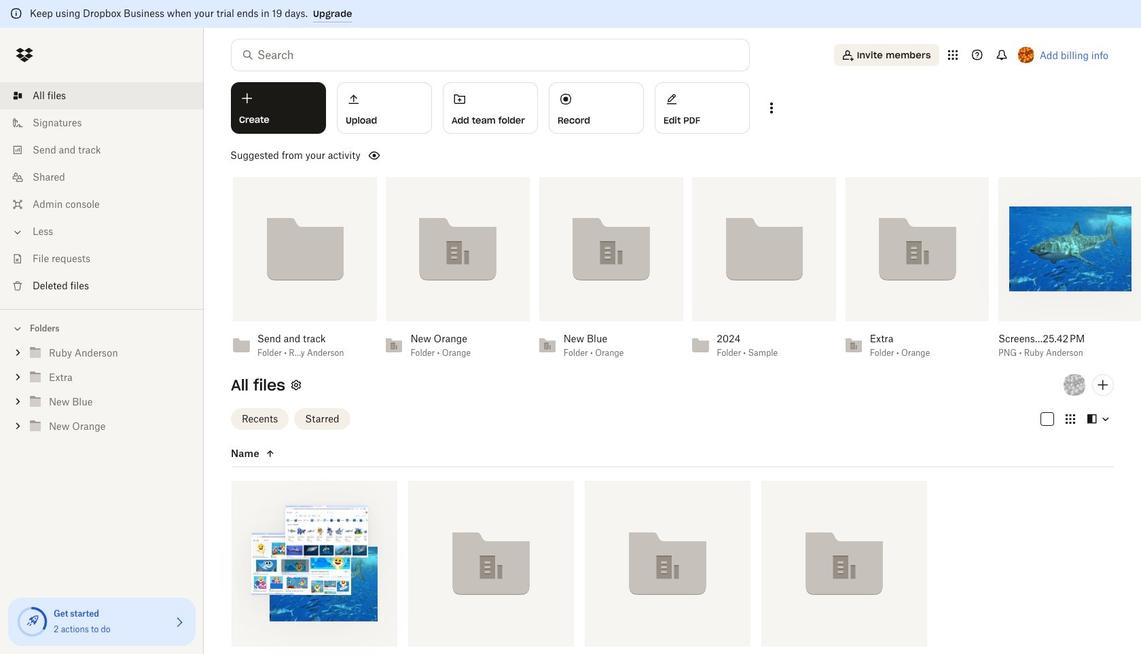 Task type: vqa. For each thing, say whether or not it's contained in the screenshot.
COMMENT
no



Task type: describe. For each thing, give the bounding box(es) containing it.
account menu image
[[1018, 47, 1034, 63]]

ruby anderson image
[[1064, 374, 1086, 396]]

folder settings image
[[288, 377, 304, 393]]

team shared folder, extra row
[[403, 481, 574, 654]]

less image
[[11, 226, 24, 239]]

team member folder, ruby anderson row
[[226, 481, 397, 654]]

team shared folder, new blue row
[[579, 481, 751, 654]]

dropbox image
[[11, 41, 38, 69]]



Task type: locate. For each thing, give the bounding box(es) containing it.
add team members image
[[1095, 377, 1111, 393]]

team shared folder, new orange row
[[761, 481, 927, 654]]

Search in folder "Dropbox" text field
[[257, 47, 721, 63]]

alert
[[0, 0, 1141, 28]]

list item
[[0, 82, 204, 109]]

group
[[0, 338, 204, 449]]

list
[[0, 74, 204, 309]]



